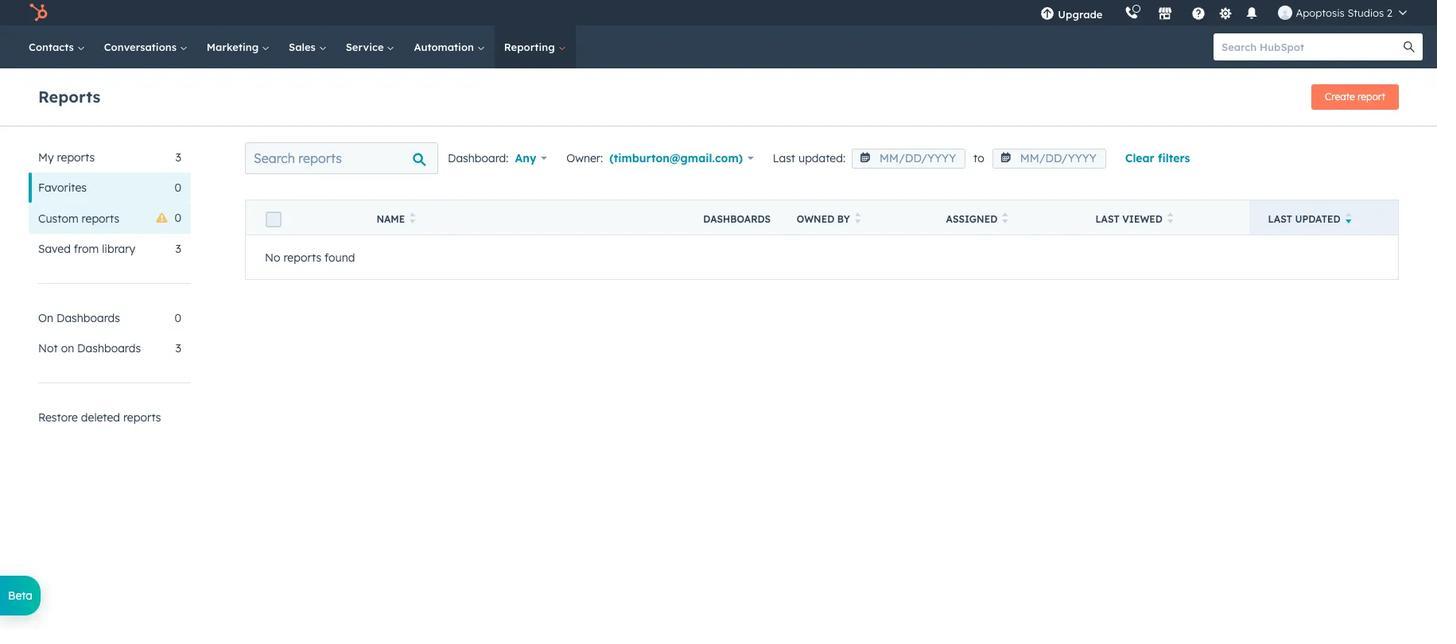 Task type: describe. For each thing, give the bounding box(es) containing it.
0 for favorites
[[175, 181, 181, 195]]

automation
[[414, 41, 477, 53]]

last for last viewed
[[1096, 213, 1120, 225]]

custom reports
[[38, 211, 120, 226]]

saved from library
[[38, 242, 135, 256]]

marketing
[[207, 41, 262, 53]]

on
[[61, 341, 74, 356]]

0 vertical spatial dashboards
[[703, 213, 771, 225]]

library
[[102, 242, 135, 256]]

2 vertical spatial dashboards
[[77, 341, 141, 356]]

reports banner
[[38, 80, 1399, 110]]

descending sort. press to sort ascending. image
[[1346, 212, 1352, 224]]

reports
[[38, 86, 100, 106]]

contacts link
[[19, 25, 94, 68]]

MM/DD/YYYY text field
[[852, 149, 966, 169]]

sales
[[289, 41, 319, 53]]

create report link
[[1312, 84, 1399, 110]]

conversations
[[104, 41, 180, 53]]

upgrade
[[1058, 8, 1103, 21]]

notifications button
[[1239, 0, 1266, 25]]

create
[[1325, 91, 1355, 103]]

(timburton@gmail.com) button
[[610, 147, 754, 169]]

reporting link
[[495, 25, 575, 68]]

saved
[[38, 242, 71, 256]]

on
[[38, 311, 53, 325]]

MM/DD/YYYY text field
[[992, 149, 1106, 169]]

apoptosis studios 2 button
[[1269, 0, 1417, 25]]

by
[[837, 213, 850, 225]]

restore
[[38, 410, 78, 425]]

restore deleted reports button
[[29, 402, 191, 433]]

settings link
[[1216, 4, 1236, 21]]

updated:
[[799, 151, 846, 165]]

Search HubSpot search field
[[1214, 33, 1409, 60]]

my
[[38, 150, 54, 165]]

to
[[974, 151, 985, 165]]

last for last updated
[[1268, 213, 1293, 225]]

press to sort. element for name
[[410, 212, 416, 226]]

assigned button
[[927, 200, 1077, 235]]

3 for saved from library
[[175, 242, 181, 256]]

owner:
[[566, 151, 603, 165]]

help image
[[1192, 7, 1206, 21]]

descending sort. press to sort ascending. element
[[1346, 212, 1352, 226]]

last updated:
[[773, 151, 846, 165]]

marketplaces button
[[1149, 0, 1182, 25]]

studios
[[1348, 6, 1384, 19]]

press to sort. element for assigned
[[1002, 212, 1008, 226]]

favorites
[[38, 181, 87, 195]]

clear filters button
[[1125, 149, 1190, 168]]

dashboard:
[[448, 151, 509, 165]]

marketing link
[[197, 25, 279, 68]]

reports for custom
[[82, 211, 120, 226]]

create report
[[1325, 91, 1386, 103]]

last for last updated:
[[773, 151, 795, 165]]

automation link
[[404, 25, 495, 68]]

beta button
[[0, 576, 41, 616]]

deleted
[[81, 410, 120, 425]]

not on dashboards
[[38, 341, 141, 356]]

conversations link
[[94, 25, 197, 68]]

2
[[1387, 6, 1393, 19]]

not
[[38, 341, 58, 356]]

my reports
[[38, 150, 95, 165]]

name
[[377, 213, 405, 225]]

menu containing apoptosis studios 2
[[1030, 0, 1418, 25]]

report
[[1358, 91, 1386, 103]]

marketplaces image
[[1159, 7, 1173, 21]]

press to sort. element for last viewed
[[1168, 212, 1174, 226]]

last viewed
[[1096, 213, 1163, 225]]

custom
[[38, 211, 79, 226]]

restore deleted reports
[[38, 410, 161, 425]]

tara schultz image
[[1279, 6, 1293, 20]]

service link
[[336, 25, 404, 68]]

owned by
[[797, 213, 850, 225]]



Task type: locate. For each thing, give the bounding box(es) containing it.
any button
[[515, 147, 547, 169]]

press to sort. image right by
[[855, 212, 861, 224]]

2 horizontal spatial last
[[1268, 213, 1293, 225]]

press to sort. element inside last viewed button
[[1168, 212, 1174, 226]]

press to sort. image for assigned
[[1002, 212, 1008, 224]]

0 vertical spatial 3
[[175, 150, 181, 165]]

1 press to sort. element from the left
[[410, 212, 416, 226]]

reports inside restore deleted reports button
[[123, 410, 161, 425]]

apoptosis
[[1296, 6, 1345, 19]]

press to sort. image right the "assigned"
[[1002, 212, 1008, 224]]

calling icon image
[[1125, 6, 1139, 21]]

menu
[[1030, 0, 1418, 25]]

2 3 from the top
[[175, 242, 181, 256]]

press to sort. image for owned by
[[855, 212, 861, 224]]

press to sort. element inside owned by button
[[855, 212, 861, 226]]

search button
[[1396, 33, 1423, 60]]

press to sort. image for last viewed
[[1168, 212, 1174, 224]]

press to sort. image inside owned by button
[[855, 212, 861, 224]]

no reports found
[[265, 250, 355, 264]]

last left the viewed
[[1096, 213, 1120, 225]]

beta
[[8, 589, 33, 603]]

dashboards left owned
[[703, 213, 771, 225]]

3 3 from the top
[[175, 341, 181, 356]]

any
[[515, 151, 536, 165]]

press to sort. element right by
[[855, 212, 861, 226]]

2 vertical spatial 0
[[175, 311, 181, 325]]

filters
[[1158, 151, 1190, 165]]

1 horizontal spatial last
[[1096, 213, 1120, 225]]

last left updated
[[1268, 213, 1293, 225]]

hubspot link
[[19, 3, 60, 22]]

1 3 from the top
[[175, 150, 181, 165]]

upgrade image
[[1041, 7, 1055, 21]]

hubspot image
[[29, 3, 48, 22]]

service
[[346, 41, 387, 53]]

owned by button
[[778, 200, 927, 235]]

2 vertical spatial 3
[[175, 341, 181, 356]]

last viewed button
[[1077, 200, 1249, 235]]

0 horizontal spatial last
[[773, 151, 795, 165]]

2 press to sort. element from the left
[[855, 212, 861, 226]]

2 0 from the top
[[175, 211, 181, 225]]

menu item
[[1114, 0, 1117, 25]]

on dashboards
[[38, 311, 120, 325]]

last inside last viewed button
[[1096, 213, 1120, 225]]

2 horizontal spatial press to sort. image
[[1168, 212, 1174, 224]]

dashboards up "not on dashboards"
[[56, 311, 120, 325]]

no
[[265, 250, 280, 264]]

press to sort. image inside last viewed button
[[1168, 212, 1174, 224]]

press to sort. image
[[410, 212, 416, 224]]

0 horizontal spatial press to sort. image
[[855, 212, 861, 224]]

0 vertical spatial 0
[[175, 181, 181, 195]]

dashboards
[[703, 213, 771, 225], [56, 311, 120, 325], [77, 341, 141, 356]]

owned
[[797, 213, 835, 225]]

reports right deleted
[[123, 410, 161, 425]]

1 vertical spatial dashboards
[[56, 311, 120, 325]]

3 press to sort. element from the left
[[1002, 212, 1008, 226]]

press to sort. element right name
[[410, 212, 416, 226]]

1 vertical spatial 3
[[175, 242, 181, 256]]

name button
[[357, 200, 684, 235]]

sales link
[[279, 25, 336, 68]]

reports for my
[[57, 150, 95, 165]]

notifications image
[[1245, 7, 1260, 21]]

press to sort. element
[[410, 212, 416, 226], [855, 212, 861, 226], [1002, 212, 1008, 226], [1168, 212, 1174, 226]]

search image
[[1404, 41, 1415, 52]]

3
[[175, 150, 181, 165], [175, 242, 181, 256], [175, 341, 181, 356]]

last
[[773, 151, 795, 165], [1096, 213, 1120, 225], [1268, 213, 1293, 225]]

reporting
[[504, 41, 558, 53]]

0
[[175, 181, 181, 195], [175, 211, 181, 225], [175, 311, 181, 325]]

press to sort. element inside assigned button
[[1002, 212, 1008, 226]]

updated
[[1295, 213, 1341, 225]]

last updated
[[1268, 213, 1341, 225]]

(timburton@gmail.com)
[[610, 151, 743, 165]]

Search reports search field
[[245, 142, 438, 174]]

reports up saved from library
[[82, 211, 120, 226]]

reports
[[57, 150, 95, 165], [82, 211, 120, 226], [284, 250, 321, 264], [123, 410, 161, 425]]

help button
[[1186, 0, 1213, 25]]

0 for on dashboards
[[175, 311, 181, 325]]

press to sort. image
[[855, 212, 861, 224], [1002, 212, 1008, 224], [1168, 212, 1174, 224]]

press to sort. element for owned by
[[855, 212, 861, 226]]

1 vertical spatial 0
[[175, 211, 181, 225]]

clear filters
[[1125, 151, 1190, 165]]

press to sort. element right the viewed
[[1168, 212, 1174, 226]]

1 press to sort. image from the left
[[855, 212, 861, 224]]

contacts
[[29, 41, 77, 53]]

clear
[[1125, 151, 1155, 165]]

settings image
[[1219, 7, 1233, 21]]

reports right my
[[57, 150, 95, 165]]

3 0 from the top
[[175, 311, 181, 325]]

from
[[74, 242, 99, 256]]

viewed
[[1123, 213, 1163, 225]]

press to sort. element inside name button
[[410, 212, 416, 226]]

press to sort. image inside assigned button
[[1002, 212, 1008, 224]]

3 for not on dashboards
[[175, 341, 181, 356]]

2 press to sort. image from the left
[[1002, 212, 1008, 224]]

press to sort. element right the "assigned"
[[1002, 212, 1008, 226]]

found
[[325, 250, 355, 264]]

1 0 from the top
[[175, 181, 181, 195]]

dashboards right on
[[77, 341, 141, 356]]

assigned
[[946, 213, 998, 225]]

3 for my reports
[[175, 150, 181, 165]]

reports for no
[[284, 250, 321, 264]]

last updated button
[[1249, 200, 1399, 235]]

3 press to sort. image from the left
[[1168, 212, 1174, 224]]

last inside last updated button
[[1268, 213, 1293, 225]]

press to sort. image right the viewed
[[1168, 212, 1174, 224]]

4 press to sort. element from the left
[[1168, 212, 1174, 226]]

1 horizontal spatial press to sort. image
[[1002, 212, 1008, 224]]

calling icon button
[[1119, 2, 1146, 23]]

reports right no
[[284, 250, 321, 264]]

last left updated: on the right of the page
[[773, 151, 795, 165]]

apoptosis studios 2
[[1296, 6, 1393, 19]]



Task type: vqa. For each thing, say whether or not it's contained in the screenshot.
NO
yes



